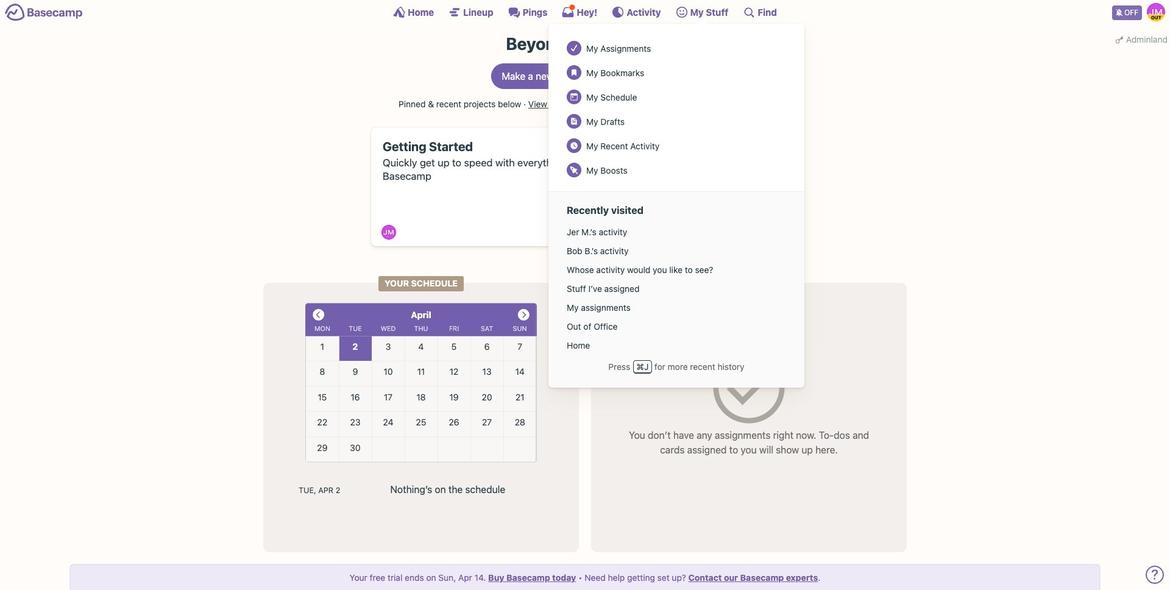 Task type: describe. For each thing, give the bounding box(es) containing it.
jer mill image
[[1147, 3, 1166, 21]]

annie bryan image
[[598, 225, 613, 240]]

my stuff element
[[561, 36, 792, 182]]

recently visited pages element
[[567, 223, 786, 355]]

switch accounts image
[[5, 3, 83, 22]]

keyboard shortcut: ⌘ + / image
[[743, 6, 756, 18]]



Task type: vqa. For each thing, say whether or not it's contained in the screenshot.
Main ELEMENT
yes



Task type: locate. For each thing, give the bounding box(es) containing it.
jared davis image
[[622, 225, 637, 240]]

jer mill image
[[382, 225, 396, 240]]

cheryl walters image
[[610, 225, 625, 240]]

main element
[[0, 0, 1170, 387]]



